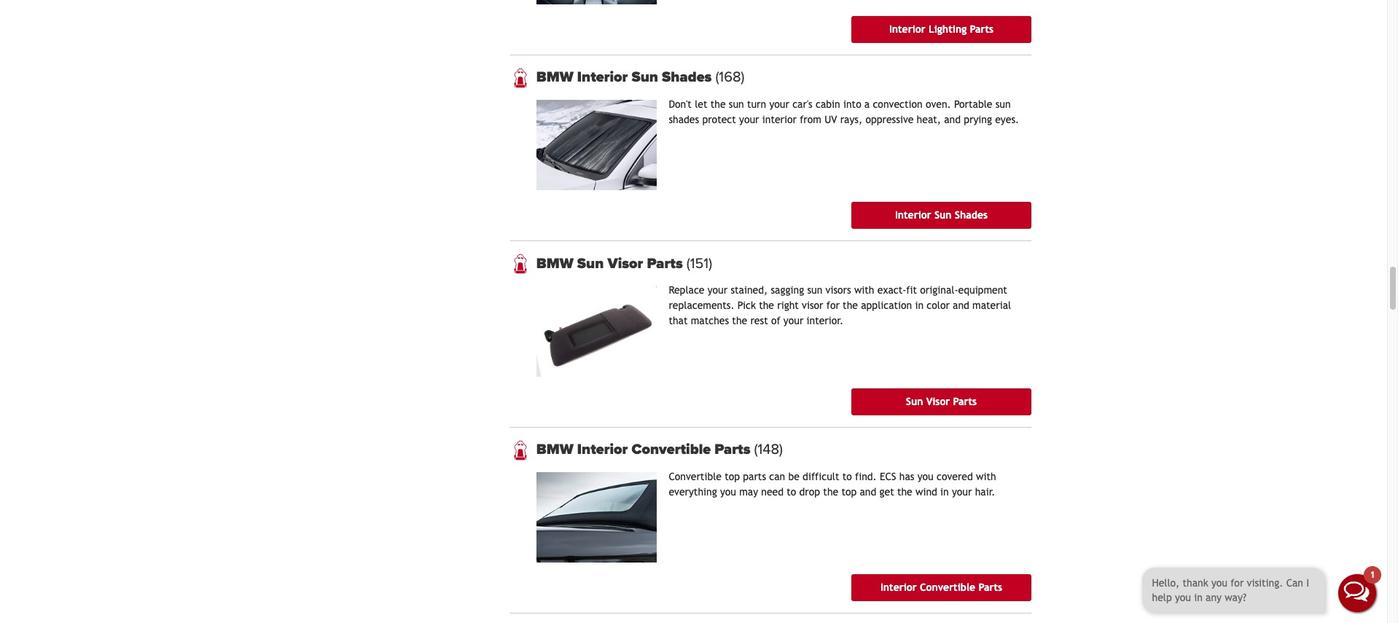 Task type: vqa. For each thing, say whether or not it's contained in the screenshot.
"text box"
no



Task type: describe. For each thing, give the bounding box(es) containing it.
cabin
[[816, 98, 840, 110]]

bmw                                                                                    interior sun shades link
[[536, 69, 1031, 86]]

1 horizontal spatial shades
[[955, 209, 988, 221]]

the right the for
[[843, 300, 858, 312]]

a
[[865, 98, 870, 110]]

your up interior
[[769, 98, 790, 110]]

uv
[[825, 114, 837, 125]]

portable
[[954, 98, 993, 110]]

sun inside replace your stained, sagging sun visors with exact-fit original-equipment replacements. pick the right visor for the application in color and material that matches the rest of your interior.
[[807, 285, 823, 296]]

0 horizontal spatial visor
[[608, 255, 643, 273]]

sun visor parts
[[906, 396, 977, 407]]

matches
[[691, 315, 729, 327]]

turn
[[747, 98, 766, 110]]

in inside replace your stained, sagging sun visors with exact-fit original-equipment replacements. pick the right visor for the application in color and material that matches the rest of your interior.
[[915, 300, 924, 312]]

interior lighting parts
[[889, 23, 994, 35]]

replacements.
[[669, 300, 735, 312]]

2 vertical spatial convertible
[[920, 582, 976, 594]]

your up the replacements.
[[708, 285, 728, 296]]

bmw                                                                                    interior convertible parts link
[[536, 441, 1031, 459]]

oppressive
[[866, 114, 914, 125]]

1 vertical spatial to
[[787, 486, 796, 498]]

need
[[761, 486, 784, 498]]

convertible inside convertible top parts can be difficult to find. ecs has you covered with everything you may need to drop the top and get the wind in your hair.
[[669, 471, 722, 482]]

2 horizontal spatial sun
[[996, 98, 1011, 110]]

from
[[800, 114, 822, 125]]

0 horizontal spatial sun
[[729, 98, 744, 110]]

interior sun shades link
[[852, 202, 1031, 229]]

interior lighting parts link
[[852, 16, 1031, 43]]

material
[[973, 300, 1011, 312]]

the down pick
[[732, 315, 747, 327]]

the down has
[[897, 486, 913, 498]]

interior convertible parts link
[[852, 575, 1031, 602]]

visor
[[802, 300, 824, 312]]

right
[[777, 300, 799, 312]]

has
[[899, 471, 915, 482]]

convection
[[873, 98, 923, 110]]

bmw                                                                                    interior sun shades
[[536, 69, 715, 86]]

the down difficult on the right
[[823, 486, 839, 498]]

let
[[695, 98, 708, 110]]

lighting
[[929, 23, 967, 35]]

interior convertible parts
[[881, 582, 1002, 594]]

exact-
[[878, 285, 906, 296]]

protect
[[702, 114, 736, 125]]

interior sun shades
[[895, 209, 988, 221]]

find.
[[855, 471, 877, 482]]

0 vertical spatial convertible
[[632, 441, 711, 459]]

your down "turn"
[[739, 114, 759, 125]]

bmw for bmw                                                                                    sun visor parts
[[536, 255, 574, 273]]

of
[[771, 315, 781, 327]]

bmw                                                                                    interior convertible parts
[[536, 441, 754, 459]]

parts
[[743, 471, 766, 482]]



Task type: locate. For each thing, give the bounding box(es) containing it.
in down fit
[[915, 300, 924, 312]]

shades
[[669, 114, 699, 125]]

0 vertical spatial bmw
[[536, 69, 574, 86]]

bmw for bmw                                                                                    interior convertible parts
[[536, 441, 574, 459]]

sun visor parts thumbnail image image
[[536, 286, 657, 377]]

visors
[[826, 285, 851, 296]]

top
[[725, 471, 740, 482], [842, 486, 857, 498]]

interior sun shades thumbnail image image
[[536, 100, 657, 191]]

sun left "turn"
[[729, 98, 744, 110]]

be
[[788, 471, 800, 482]]

0 vertical spatial with
[[854, 285, 875, 296]]

1 vertical spatial bmw
[[536, 255, 574, 273]]

replace your stained, sagging sun visors with exact-fit original-equipment replacements. pick the right visor for the application in color and material that matches the rest of your interior.
[[669, 285, 1011, 327]]

into
[[843, 98, 861, 110]]

you up wind
[[918, 471, 934, 482]]

1 horizontal spatial to
[[843, 471, 852, 482]]

0 vertical spatial shades
[[662, 69, 712, 86]]

1 vertical spatial top
[[842, 486, 857, 498]]

1 horizontal spatial in
[[940, 486, 949, 498]]

1 horizontal spatial you
[[918, 471, 934, 482]]

1 horizontal spatial with
[[976, 471, 996, 482]]

1 horizontal spatial visor
[[926, 396, 950, 407]]

the up protect
[[711, 98, 726, 110]]

0 horizontal spatial top
[[725, 471, 740, 482]]

fit
[[906, 285, 917, 296]]

eyes.
[[995, 114, 1019, 125]]

0 horizontal spatial shades
[[662, 69, 712, 86]]

and
[[944, 114, 961, 125], [953, 300, 970, 312], [860, 486, 877, 498]]

3 bmw from the top
[[536, 441, 574, 459]]

sagging
[[771, 285, 804, 296]]

interior for interior lighting parts
[[889, 23, 926, 35]]

interior inside interior sun shades link
[[895, 209, 932, 221]]

and right color
[[953, 300, 970, 312]]

and for bmw                                                                                    interior convertible parts
[[860, 486, 877, 498]]

to down be
[[787, 486, 796, 498]]

original-
[[920, 285, 958, 296]]

the up rest
[[759, 300, 774, 312]]

equipment
[[958, 285, 1007, 296]]

your
[[769, 98, 790, 110], [739, 114, 759, 125], [708, 285, 728, 296], [784, 315, 804, 327], [952, 486, 972, 498]]

top left parts
[[725, 471, 740, 482]]

don't
[[669, 98, 692, 110]]

interior inside interior lighting parts link
[[889, 23, 926, 35]]

application
[[861, 300, 912, 312]]

1 bmw from the top
[[536, 69, 574, 86]]

pick
[[738, 300, 756, 312]]

and inside replace your stained, sagging sun visors with exact-fit original-equipment replacements. pick the right visor for the application in color and material that matches the rest of your interior.
[[953, 300, 970, 312]]

1 horizontal spatial top
[[842, 486, 857, 498]]

you
[[918, 471, 934, 482], [720, 486, 736, 498]]

rest
[[750, 315, 768, 327]]

with right visors
[[854, 285, 875, 296]]

convertible top parts can be difficult to find. ecs has you covered with everything you may need to drop the top and get the wind in your hair.
[[669, 471, 996, 498]]

your inside convertible top parts can be difficult to find. ecs has you covered with everything you may need to drop the top and get the wind in your hair.
[[952, 486, 972, 498]]

1 vertical spatial and
[[953, 300, 970, 312]]

sun up eyes.
[[996, 98, 1011, 110]]

0 vertical spatial in
[[915, 300, 924, 312]]

sun up visor
[[807, 285, 823, 296]]

interior
[[762, 114, 797, 125]]

can
[[769, 471, 785, 482]]

1 vertical spatial you
[[720, 486, 736, 498]]

sun visor parts link
[[852, 388, 1031, 415]]

get
[[880, 486, 894, 498]]

0 vertical spatial and
[[944, 114, 961, 125]]

in
[[915, 300, 924, 312], [940, 486, 949, 498]]

1 horizontal spatial sun
[[807, 285, 823, 296]]

drop
[[799, 486, 820, 498]]

replace
[[669, 285, 705, 296]]

1 vertical spatial convertible
[[669, 471, 722, 482]]

with up hair.
[[976, 471, 996, 482]]

bmw                                                                                    sun visor parts
[[536, 255, 687, 273]]

0 horizontal spatial with
[[854, 285, 875, 296]]

parts for interior lighting parts
[[970, 23, 994, 35]]

and inside don't let the sun turn your car's cabin into a convection oven. portable sun shades protect your interior from uv rays, oppressive heat, and prying eyes.
[[944, 114, 961, 125]]

parts for sun visor parts
[[953, 396, 977, 407]]

visor
[[608, 255, 643, 273], [926, 396, 950, 407]]

bmw                                                                                    sun visor parts link
[[536, 255, 1031, 273]]

2 bmw from the top
[[536, 255, 574, 273]]

interior
[[889, 23, 926, 35], [577, 69, 628, 86], [895, 209, 932, 221], [577, 441, 628, 459], [881, 582, 917, 594]]

0 vertical spatial visor
[[608, 255, 643, 273]]

1 vertical spatial shades
[[955, 209, 988, 221]]

rays,
[[840, 114, 863, 125]]

with
[[854, 285, 875, 296], [976, 471, 996, 482]]

prying
[[964, 114, 992, 125]]

and for bmw                                                                                    sun visor parts
[[953, 300, 970, 312]]

wind
[[916, 486, 937, 498]]

convertible
[[632, 441, 711, 459], [669, 471, 722, 482], [920, 582, 976, 594]]

2 vertical spatial bmw
[[536, 441, 574, 459]]

shades
[[662, 69, 712, 86], [955, 209, 988, 221]]

0 horizontal spatial you
[[720, 486, 736, 498]]

with inside replace your stained, sagging sun visors with exact-fit original-equipment replacements. pick the right visor for the application in color and material that matches the rest of your interior.
[[854, 285, 875, 296]]

you left "may" at right bottom
[[720, 486, 736, 498]]

for
[[827, 300, 840, 312]]

the inside don't let the sun turn your car's cabin into a convection oven. portable sun shades protect your interior from uv rays, oppressive heat, and prying eyes.
[[711, 98, 726, 110]]

with inside convertible top parts can be difficult to find. ecs has you covered with everything you may need to drop the top and get the wind in your hair.
[[976, 471, 996, 482]]

and down find.
[[860, 486, 877, 498]]

0 horizontal spatial to
[[787, 486, 796, 498]]

heat,
[[917, 114, 941, 125]]

don't let the sun turn your car's cabin into a convection oven. portable sun shades protect your interior from uv rays, oppressive heat, and prying eyes.
[[669, 98, 1019, 125]]

parts
[[970, 23, 994, 35], [647, 255, 683, 273], [953, 396, 977, 407], [715, 441, 751, 459], [979, 582, 1002, 594]]

interior for interior sun shades
[[895, 209, 932, 221]]

1 vertical spatial in
[[940, 486, 949, 498]]

top down find.
[[842, 486, 857, 498]]

car's
[[793, 98, 813, 110]]

stained,
[[731, 285, 768, 296]]

to left find.
[[843, 471, 852, 482]]

bmw
[[536, 69, 574, 86], [536, 255, 574, 273], [536, 441, 574, 459]]

and inside convertible top parts can be difficult to find. ecs has you covered with everything you may need to drop the top and get the wind in your hair.
[[860, 486, 877, 498]]

everything
[[669, 486, 717, 498]]

0 vertical spatial to
[[843, 471, 852, 482]]

bmw for bmw                                                                                    interior sun shades
[[536, 69, 574, 86]]

1 vertical spatial visor
[[926, 396, 950, 407]]

in right wind
[[940, 486, 949, 498]]

ecs
[[880, 471, 896, 482]]

oven.
[[926, 98, 951, 110]]

covered
[[937, 471, 973, 482]]

parts for interior convertible parts
[[979, 582, 1002, 594]]

sun
[[632, 69, 658, 86], [935, 209, 952, 221], [577, 255, 604, 273], [906, 396, 923, 407]]

in inside convertible top parts can be difficult to find. ecs has you covered with everything you may need to drop the top and get the wind in your hair.
[[940, 486, 949, 498]]

that
[[669, 315, 688, 327]]

interior.
[[807, 315, 844, 327]]

hair.
[[975, 486, 995, 498]]

color
[[927, 300, 950, 312]]

0 vertical spatial you
[[918, 471, 934, 482]]

interior inside interior convertible parts link
[[881, 582, 917, 594]]

2 vertical spatial and
[[860, 486, 877, 498]]

interior convertible parts thumbnail image image
[[536, 472, 657, 563]]

interior for interior convertible parts
[[881, 582, 917, 594]]

interior lighting parts thumbnail image image
[[536, 0, 657, 4]]

sun
[[729, 98, 744, 110], [996, 98, 1011, 110], [807, 285, 823, 296]]

your down right at the top right
[[784, 315, 804, 327]]

0 vertical spatial top
[[725, 471, 740, 482]]

your down covered
[[952, 486, 972, 498]]

1 vertical spatial with
[[976, 471, 996, 482]]

to
[[843, 471, 852, 482], [787, 486, 796, 498]]

0 horizontal spatial in
[[915, 300, 924, 312]]

the
[[711, 98, 726, 110], [759, 300, 774, 312], [843, 300, 858, 312], [732, 315, 747, 327], [823, 486, 839, 498], [897, 486, 913, 498]]

may
[[739, 486, 758, 498]]

and down oven.
[[944, 114, 961, 125]]

difficult
[[803, 471, 840, 482]]



